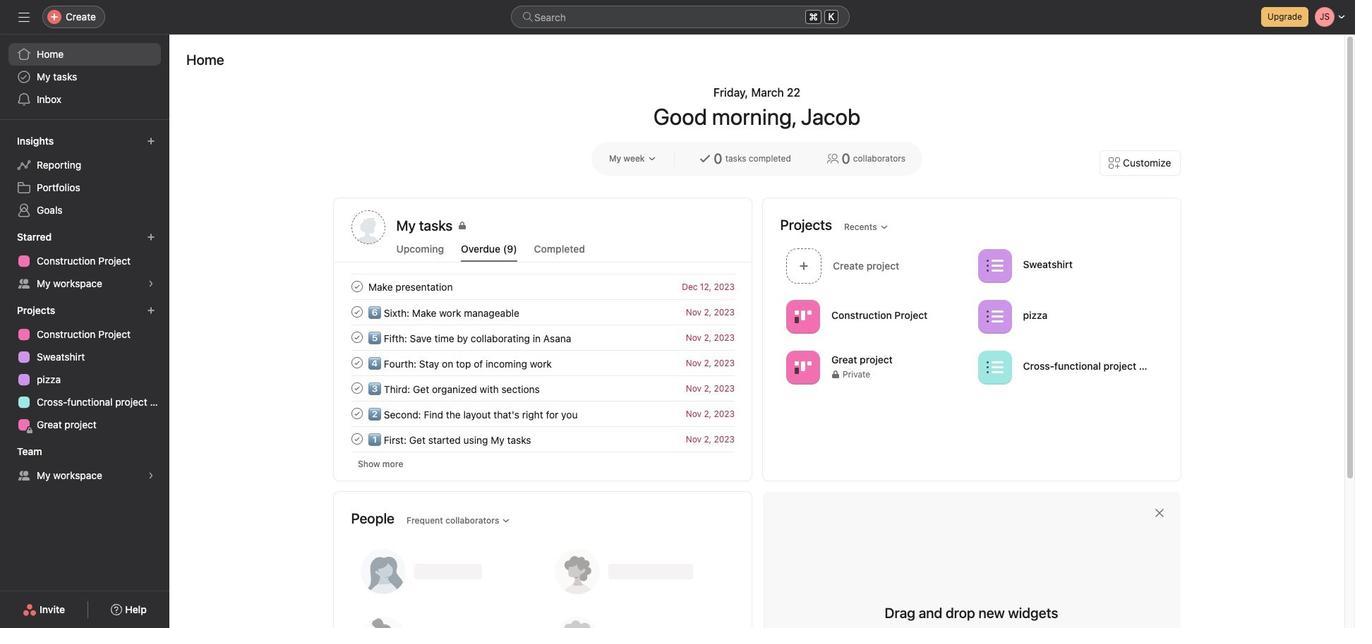 Task type: locate. For each thing, give the bounding box(es) containing it.
2 mark complete checkbox from the top
[[349, 355, 365, 371]]

mark complete image for third mark complete checkbox
[[349, 431, 365, 448]]

list image
[[987, 257, 1004, 274], [987, 308, 1004, 325], [987, 359, 1004, 376]]

0 vertical spatial mark complete checkbox
[[349, 304, 365, 321]]

dismiss image
[[1154, 508, 1166, 519]]

0 vertical spatial board image
[[795, 308, 812, 325]]

2 vertical spatial mark complete checkbox
[[349, 431, 365, 448]]

4 mark complete image from the top
[[349, 405, 365, 422]]

1 vertical spatial list image
[[987, 308, 1004, 325]]

1 mark complete image from the top
[[349, 278, 365, 295]]

list item
[[781, 244, 972, 287], [334, 274, 752, 299], [334, 299, 752, 325], [334, 325, 752, 350], [334, 350, 752, 376], [334, 376, 752, 401], [334, 401, 752, 427], [334, 427, 752, 452]]

1 mark complete checkbox from the top
[[349, 278, 365, 295]]

new project or portfolio image
[[147, 306, 155, 315]]

3 mark complete image from the top
[[349, 355, 365, 371]]

1 board image from the top
[[795, 308, 812, 325]]

2 vertical spatial list image
[[987, 359, 1004, 376]]

2 board image from the top
[[795, 359, 812, 376]]

1 vertical spatial mark complete image
[[349, 380, 365, 397]]

2 mark complete image from the top
[[349, 329, 365, 346]]

global element
[[0, 35, 169, 119]]

2 mark complete checkbox from the top
[[349, 329, 365, 346]]

1 vertical spatial board image
[[795, 359, 812, 376]]

mark complete image
[[349, 278, 365, 295], [349, 329, 365, 346], [349, 355, 365, 371], [349, 405, 365, 422], [349, 431, 365, 448]]

Mark complete checkbox
[[349, 278, 365, 295], [349, 329, 365, 346], [349, 380, 365, 397], [349, 405, 365, 422]]

1 mark complete checkbox from the top
[[349, 304, 365, 321]]

1 vertical spatial mark complete checkbox
[[349, 355, 365, 371]]

see details, my workspace image
[[147, 472, 155, 480]]

Search tasks, projects, and more text field
[[511, 6, 850, 28]]

None field
[[511, 6, 850, 28]]

add items to starred image
[[147, 233, 155, 242]]

5 mark complete image from the top
[[349, 431, 365, 448]]

1 list image from the top
[[987, 257, 1004, 274]]

mark complete image for second mark complete option from the top
[[349, 329, 365, 346]]

0 vertical spatial list image
[[987, 257, 1004, 274]]

0 vertical spatial mark complete image
[[349, 304, 365, 321]]

board image
[[795, 308, 812, 325], [795, 359, 812, 376]]

mark complete image
[[349, 304, 365, 321], [349, 380, 365, 397]]

Mark complete checkbox
[[349, 304, 365, 321], [349, 355, 365, 371], [349, 431, 365, 448]]

add profile photo image
[[351, 210, 385, 244]]



Task type: vqa. For each thing, say whether or not it's contained in the screenshot.
See details, Portfolio 1 image
no



Task type: describe. For each thing, give the bounding box(es) containing it.
1 mark complete image from the top
[[349, 304, 365, 321]]

2 mark complete image from the top
[[349, 380, 365, 397]]

new insights image
[[147, 137, 155, 145]]

starred element
[[0, 225, 169, 298]]

hide sidebar image
[[18, 11, 30, 23]]

3 list image from the top
[[987, 359, 1004, 376]]

mark complete image for fourth mark complete option
[[349, 405, 365, 422]]

teams element
[[0, 439, 169, 490]]

see details, my workspace image
[[147, 280, 155, 288]]

3 mark complete checkbox from the top
[[349, 431, 365, 448]]

mark complete image for second mark complete checkbox from the top
[[349, 355, 365, 371]]

mark complete image for first mark complete option from the top
[[349, 278, 365, 295]]

2 list image from the top
[[987, 308, 1004, 325]]

insights element
[[0, 129, 169, 225]]

3 mark complete checkbox from the top
[[349, 380, 365, 397]]

4 mark complete checkbox from the top
[[349, 405, 365, 422]]

projects element
[[0, 298, 169, 439]]



